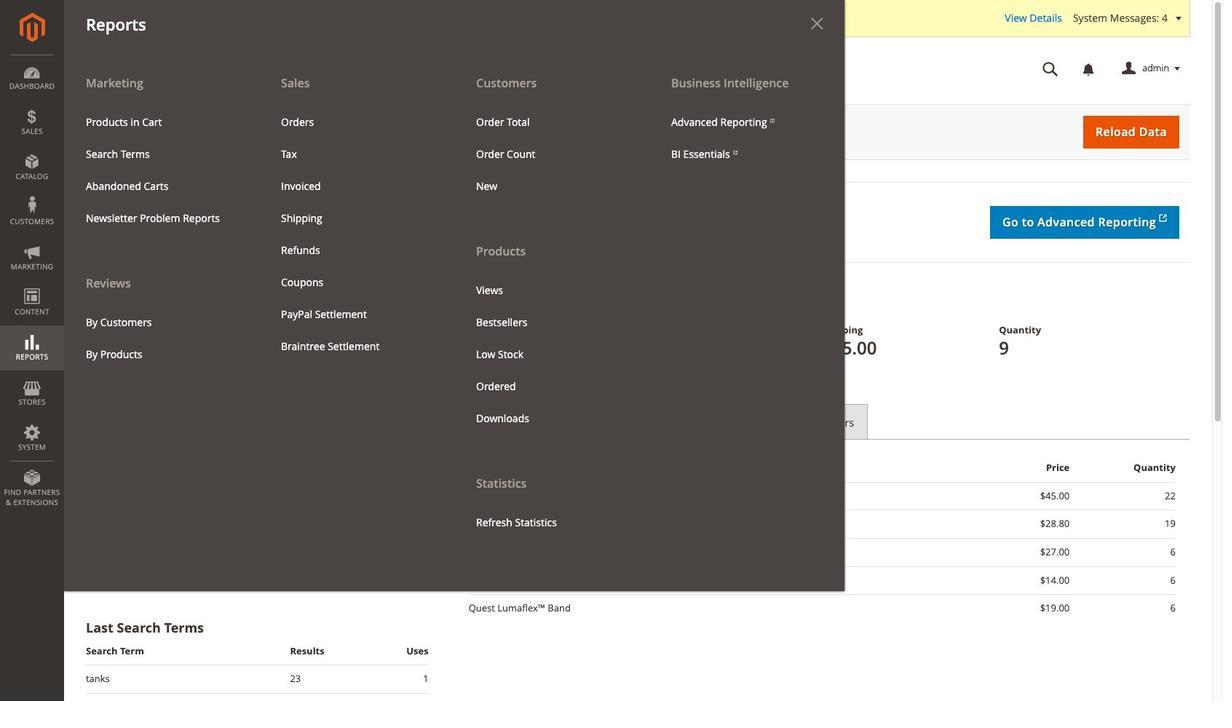 Task type: vqa. For each thing, say whether or not it's contained in the screenshot.
'Magento Admin Panel' icon
yes



Task type: locate. For each thing, give the bounding box(es) containing it.
menu bar
[[0, 0, 845, 591]]

menu
[[64, 67, 845, 591], [64, 67, 259, 370], [454, 67, 649, 538], [75, 106, 248, 234], [270, 106, 443, 363], [465, 106, 639, 202], [660, 106, 834, 170], [465, 274, 639, 434], [75, 306, 248, 370]]



Task type: describe. For each thing, give the bounding box(es) containing it.
magento admin panel image
[[19, 12, 45, 42]]



